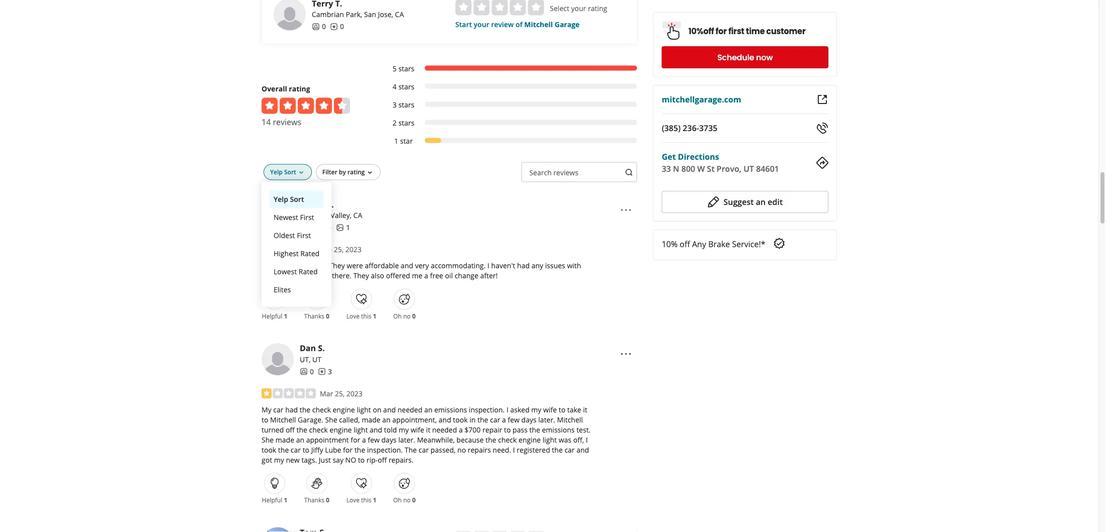 Task type: describe. For each thing, give the bounding box(es) containing it.
filter reviews by 4 stars rating element
[[382, 82, 637, 92]]

2 vertical spatial it
[[426, 426, 430, 435]]

friends element for cambrian park, san jose, ca
[[312, 22, 326, 32]]

oh for dan s.
[[393, 497, 402, 505]]

(385)
[[662, 123, 681, 134]]

turned
[[262, 426, 284, 435]]

oldest
[[274, 231, 295, 241]]

5 for 5
[[328, 223, 332, 233]]

i right off,
[[586, 436, 588, 445]]

your for start
[[474, 20, 489, 30]]

4.5 star rating image
[[262, 98, 350, 114]]

my right the asked
[[532, 406, 542, 415]]

0 vertical spatial off
[[680, 239, 690, 250]]

1 horizontal spatial mitchell
[[524, 20, 553, 30]]

0 vertical spatial she
[[325, 416, 337, 425]]

this for s.
[[361, 497, 372, 505]]

lowest rated
[[274, 268, 318, 277]]

accommodating.
[[431, 262, 486, 271]]

i left the asked
[[507, 406, 509, 415]]

filter reviews by 2 stars rating element
[[382, 118, 637, 128]]

yelp sort button
[[264, 165, 312, 181]]

2
[[393, 119, 397, 128]]

the up "new" on the bottom of the page
[[278, 446, 289, 455]]

the
[[405, 446, 417, 455]]

jiffy
[[311, 446, 323, 455]]

0 vertical spatial check
[[312, 406, 331, 415]]

friends element for ut, ut
[[300, 367, 314, 377]]

park,
[[346, 10, 362, 19]]

1 vertical spatial for
[[351, 436, 360, 445]]

was
[[559, 436, 572, 445]]

photo of emma f. image
[[262, 200, 294, 232]]

(no rating) image
[[456, 0, 544, 16]]

told
[[384, 426, 397, 435]]

2023 for f.
[[346, 245, 362, 255]]

16 photos v2 image
[[336, 224, 344, 232]]

it for f.
[[326, 272, 330, 281]]

first
[[729, 26, 745, 37]]

1 down also
[[373, 313, 377, 321]]

1 inside 'photos' element
[[346, 223, 350, 233]]

2 vertical spatial light
[[543, 436, 557, 445]]

1 down rip-
[[373, 497, 377, 505]]

to right no
[[358, 456, 365, 466]]

and right on
[[383, 406, 396, 415]]

called,
[[339, 416, 360, 425]]

stars for 3 stars
[[399, 100, 415, 110]]

1 horizontal spatial wife
[[543, 406, 557, 415]]

service!*
[[732, 239, 766, 250]]

sep 25, 2023
[[320, 245, 362, 255]]

need.
[[493, 446, 511, 455]]

take
[[567, 406, 581, 415]]

get directions link
[[662, 151, 719, 162]]

photo of terry t. image
[[274, 0, 306, 31]]

review
[[491, 20, 514, 30]]

helpful for dan s.
[[262, 497, 282, 505]]

84601
[[756, 164, 779, 174]]

3 for 3
[[328, 367, 332, 377]]

menu image for emma f.
[[620, 204, 632, 216]]

the right the in
[[478, 416, 488, 425]]

i inside best mechanic ever! they were affordable and very accommodating. i haven't had any issues with my car since taking it there. they also offered me a free oil change after!
[[488, 262, 490, 271]]

0 vertical spatial made
[[362, 416, 381, 425]]

car inside best mechanic ever! they were affordable and very accommodating. i haven't had any issues with my car since taking it there. they also offered me a free oil change after!
[[274, 272, 284, 281]]

n
[[673, 164, 680, 174]]

10% off any brake service!*
[[662, 239, 766, 250]]

say
[[333, 456, 344, 466]]

24 check in v2 image
[[774, 238, 786, 250]]

repairs.
[[389, 456, 414, 466]]

the down repair
[[486, 436, 496, 445]]

3 stars
[[393, 100, 415, 110]]

yelp sort button
[[270, 191, 324, 209]]

emma
[[300, 199, 325, 210]]

overall
[[262, 84, 287, 94]]

cambrian park, san jose, ca
[[312, 10, 404, 19]]

25, for dan s.
[[335, 390, 345, 399]]

highest rated button
[[270, 245, 324, 263]]

love for f.
[[347, 313, 360, 321]]

and up meanwhile,
[[439, 416, 451, 425]]

love this 1 for emma f.
[[347, 313, 377, 321]]

stars for 5 stars
[[399, 64, 415, 74]]

1 vertical spatial engine
[[330, 426, 352, 435]]

1 down elites
[[284, 313, 287, 321]]

rating element
[[456, 0, 544, 16]]

ca for f.
[[353, 211, 362, 221]]

1 vertical spatial off
[[286, 426, 295, 435]]

an up told on the bottom left
[[382, 416, 391, 425]]

w
[[698, 164, 705, 174]]

24 phone v2 image
[[817, 122, 829, 134]]

select
[[550, 4, 570, 13]]

test.
[[577, 426, 591, 435]]

my inside best mechanic ever! they were affordable and very accommodating. i haven't had any issues with my car since taking it there. they also offered me a free oil change after!
[[262, 272, 272, 281]]

brake
[[709, 239, 730, 250]]

car up "new" on the bottom of the page
[[291, 446, 301, 455]]

the up garage.
[[300, 406, 311, 415]]

1 star rating image
[[262, 389, 316, 399]]

ever!
[[311, 262, 327, 271]]

(1 reaction) element down elites
[[284, 313, 287, 321]]

had inside best mechanic ever! they were affordable and very accommodating. i haven't had any issues with my car since taking it there. they also offered me a free oil change after!
[[517, 262, 530, 271]]

just
[[319, 456, 331, 466]]

on
[[373, 406, 382, 415]]

0 horizontal spatial they
[[329, 262, 345, 271]]

to down my
[[262, 416, 268, 425]]

to left "pass"
[[504, 426, 511, 435]]

photos element
[[336, 223, 350, 233]]

suggest an edit button
[[662, 191, 829, 213]]

2 vertical spatial engine
[[519, 436, 541, 445]]

16 friends v2 image for ut, ut
[[300, 368, 308, 376]]

yelp sort for yelp sort dropdown button
[[270, 168, 296, 176]]

mar
[[320, 390, 333, 399]]

and down off,
[[577, 446, 589, 455]]

get
[[662, 151, 676, 162]]

emma f. fountain valley, ca
[[300, 199, 362, 221]]

10%
[[662, 239, 678, 250]]

1 vertical spatial rating
[[289, 84, 310, 94]]

2 vertical spatial check
[[498, 436, 517, 445]]

f.
[[327, 199, 334, 210]]

5 for 5 stars
[[393, 64, 397, 74]]

st
[[707, 164, 715, 174]]

16 friends v2 image for cambrian park, san jose, ca
[[312, 23, 320, 31]]

menu image for dan s.
[[620, 349, 632, 361]]

me
[[412, 272, 423, 281]]

1 vertical spatial check
[[309, 426, 328, 435]]

24 directions v2 image
[[817, 157, 829, 169]]

elites button
[[270, 281, 324, 299]]

800
[[682, 164, 695, 174]]

10%off for first time customer
[[689, 26, 806, 37]]

start
[[456, 20, 472, 30]]

customer
[[767, 26, 806, 37]]

10%off
[[689, 26, 714, 37]]

yelp sort for yelp sort button
[[274, 195, 304, 205]]

ca for park,
[[395, 10, 404, 19]]

0 vertical spatial took
[[453, 416, 468, 425]]

(1 reaction) element down rip-
[[373, 497, 377, 505]]

jose,
[[378, 10, 393, 19]]

my right got
[[274, 456, 284, 466]]

0 horizontal spatial took
[[262, 446, 276, 455]]

and inside best mechanic ever! they were affordable and very accommodating. i haven't had any issues with my car since taking it there. they also offered me a free oil change after!
[[401, 262, 413, 271]]

1 vertical spatial she
[[262, 436, 274, 445]]

0 vertical spatial light
[[357, 406, 371, 415]]

newest first
[[274, 213, 314, 223]]

0 horizontal spatial needed
[[398, 406, 423, 415]]

236-
[[683, 123, 699, 134]]

0 vertical spatial engine
[[333, 406, 355, 415]]

(1 reaction) element down "new" on the bottom of the page
[[284, 497, 287, 505]]

0 vertical spatial days
[[522, 416, 537, 425]]

directions
[[678, 151, 719, 162]]

your for select
[[571, 4, 586, 13]]

0 horizontal spatial inspection.
[[367, 446, 403, 455]]

provo,
[[717, 164, 742, 174]]

select your rating
[[550, 4, 607, 13]]

search image
[[625, 169, 633, 177]]

helpful for emma f.
[[262, 313, 282, 321]]

valley,
[[331, 211, 352, 221]]

filter reviews by 1 star rating element
[[382, 136, 637, 147]]

s.
[[318, 344, 325, 354]]

1 vertical spatial days
[[382, 436, 397, 445]]

were
[[347, 262, 363, 271]]

an up appointment,
[[424, 406, 433, 415]]

love for s.
[[347, 497, 360, 505]]

0 vertical spatial for
[[716, 26, 727, 37]]

reviews for 14 reviews
[[273, 117, 301, 128]]

1 vertical spatial later.
[[399, 436, 415, 445]]

asked
[[510, 406, 530, 415]]

2 stars
[[393, 119, 415, 128]]

$700
[[465, 426, 481, 435]]

any
[[692, 239, 706, 250]]

pass
[[513, 426, 528, 435]]

1 horizontal spatial needed
[[432, 426, 457, 435]]

overall rating
[[262, 84, 310, 94]]

my right told on the bottom left
[[399, 426, 409, 435]]

my car had the check engine light on and needed an emissions inspection. i asked my wife to take it to mitchell garage. she called, made an appointment, and took in the car a few days later. mitchell turned off the check engine light and told my wife it needed a $700 repair to pass the emissions test. she made an appointment for a few days later. meanwhile, because the check engine light was off, i took the car to jiffy lube for the inspection. the car passed, no repairs need. i registered the car and got my new tags. just say no to rip-off repairs.
[[262, 406, 591, 466]]

oh no 0 for emma f.
[[393, 313, 416, 321]]

first for newest first
[[300, 213, 314, 223]]

got
[[262, 456, 272, 466]]

repairs
[[468, 446, 491, 455]]

a inside best mechanic ever! they were affordable and very accommodating. i haven't had any issues with my car since taking it there. they also offered me a free oil change after!
[[424, 272, 428, 281]]

oldest first
[[274, 231, 311, 241]]

car right my
[[273, 406, 284, 415]]

dan s. ut, ut
[[300, 344, 325, 365]]

14
[[262, 117, 271, 128]]

photo of dan s. image
[[262, 344, 294, 376]]

mar 25, 2023
[[320, 390, 363, 399]]

33
[[662, 164, 671, 174]]

new
[[286, 456, 300, 466]]

there.
[[332, 272, 352, 281]]

since
[[286, 272, 302, 281]]

1 vertical spatial light
[[354, 426, 368, 435]]

the down garage.
[[297, 426, 307, 435]]

i right need.
[[513, 446, 515, 455]]

2 vertical spatial off
[[378, 456, 387, 466]]

car up repair
[[490, 416, 500, 425]]

no inside "my car had the check engine light on and needed an emissions inspection. i asked my wife to take it to mitchell garage. she called, made an appointment, and took in the car a few days later. mitchell turned off the check engine light and told my wife it needed a $700 repair to pass the emissions test. she made an appointment for a few days later. meanwhile, because the check engine light was off, i took the car to jiffy lube for the inspection. the car passed, no repairs need. i registered the car and got my new tags. just say no to rip-off repairs."
[[458, 446, 466, 455]]



Task type: locate. For each thing, give the bounding box(es) containing it.
1 vertical spatial emissions
[[542, 426, 575, 435]]

2023 for s.
[[347, 390, 363, 399]]

appointment
[[306, 436, 349, 445]]

2 this from the top
[[361, 497, 372, 505]]

stars
[[399, 64, 415, 74], [399, 82, 415, 92], [399, 100, 415, 110], [399, 119, 415, 128]]

any
[[532, 262, 543, 271]]

2 oh from the top
[[393, 497, 402, 505]]

helpful 1
[[262, 313, 287, 321], [262, 497, 287, 505]]

of
[[516, 20, 523, 30]]

edit
[[768, 197, 783, 208]]

later. up registered
[[539, 416, 555, 425]]

0 horizontal spatial wife
[[411, 426, 424, 435]]

to up tags.
[[303, 446, 309, 455]]

0 vertical spatial needed
[[398, 406, 423, 415]]

it for s.
[[583, 406, 588, 415]]

star
[[400, 137, 413, 146]]

oh no 0 down repairs.
[[393, 497, 416, 505]]

1 vertical spatial thanks 0
[[304, 497, 330, 505]]

and up offered on the bottom left of the page
[[401, 262, 413, 271]]

0 vertical spatial yelp
[[270, 168, 283, 176]]

3735
[[699, 123, 718, 134]]

rated for lowest rated
[[299, 268, 318, 277]]

0 horizontal spatial later.
[[399, 436, 415, 445]]

affordable
[[365, 262, 399, 271]]

1 vertical spatial oh
[[393, 497, 402, 505]]

0 vertical spatial reviews
[[273, 117, 301, 128]]

0 vertical spatial 25,
[[334, 245, 344, 255]]

filter reviews by 5 stars rating element
[[382, 64, 637, 74]]

1 vertical spatial few
[[368, 436, 380, 445]]

0 horizontal spatial she
[[262, 436, 274, 445]]

this for f.
[[361, 313, 372, 321]]

first for oldest first
[[297, 231, 311, 241]]

needed up appointment,
[[398, 406, 423, 415]]

rating
[[588, 4, 607, 13], [289, 84, 310, 94], [348, 168, 365, 176]]

best
[[262, 262, 276, 271]]

car
[[274, 272, 284, 281], [273, 406, 284, 415], [490, 416, 500, 425], [291, 446, 301, 455], [419, 446, 429, 455], [565, 446, 575, 455]]

1 vertical spatial first
[[297, 231, 311, 241]]

1 horizontal spatial had
[[517, 262, 530, 271]]

2 horizontal spatial mitchell
[[557, 416, 583, 425]]

ut,
[[300, 355, 311, 365]]

1 horizontal spatial took
[[453, 416, 468, 425]]

registered
[[517, 446, 550, 455]]

0 vertical spatial 16 friends v2 image
[[312, 23, 320, 31]]

yelp inside button
[[274, 195, 288, 205]]

2023 up called,
[[347, 390, 363, 399]]

off left repairs.
[[378, 456, 387, 466]]

inspection. up rip-
[[367, 446, 403, 455]]

meanwhile,
[[417, 436, 455, 445]]

no for f.
[[403, 313, 411, 321]]

free
[[430, 272, 443, 281]]

1 vertical spatial rated
[[299, 268, 318, 277]]

1 vertical spatial made
[[276, 436, 294, 445]]

1 vertical spatial wife
[[411, 426, 424, 435]]

helpful 1 down got
[[262, 497, 287, 505]]

0 horizontal spatial 5
[[328, 223, 332, 233]]

highest
[[274, 249, 299, 259]]

emma f. link
[[300, 199, 334, 210]]

first up 16 friends v2 image
[[300, 213, 314, 223]]

3 inside filter reviews by 3 stars rating element
[[393, 100, 397, 110]]

1 horizontal spatial rating
[[348, 168, 365, 176]]

2 thanks from the top
[[304, 497, 324, 505]]

time
[[746, 26, 765, 37]]

reviews element containing 0
[[330, 22, 344, 32]]

ca right valley,
[[353, 211, 362, 221]]

0 horizontal spatial off
[[286, 426, 295, 435]]

25, right mar
[[335, 390, 345, 399]]

16 review v2 image down the dan s. ut, ut
[[318, 368, 326, 376]]

oh for emma f.
[[393, 313, 402, 321]]

1 vertical spatial 5
[[328, 223, 332, 233]]

taking
[[304, 272, 324, 281]]

i up after!
[[488, 262, 490, 271]]

16 friends v2 image
[[300, 224, 308, 232]]

1 vertical spatial inspection.
[[367, 446, 403, 455]]

16 friends v2 image down cambrian
[[312, 23, 320, 31]]

1 love from the top
[[347, 313, 360, 321]]

search reviews
[[530, 168, 579, 178]]

an up "new" on the bottom of the page
[[296, 436, 304, 445]]

2 helpful from the top
[[262, 497, 282, 505]]

2023 up were
[[346, 245, 362, 255]]

2 love from the top
[[347, 497, 360, 505]]

rating inside dropdown button
[[348, 168, 365, 176]]

0 vertical spatial 5
[[393, 64, 397, 74]]

and left told on the bottom left
[[370, 426, 382, 435]]

reviews for search reviews
[[554, 168, 579, 178]]

schedule
[[718, 52, 754, 63]]

25, for emma f.
[[334, 245, 344, 255]]

16 chevron down v2 image
[[366, 169, 374, 177]]

thanks down tags.
[[304, 497, 324, 505]]

elites
[[274, 286, 291, 295]]

it up meanwhile,
[[426, 426, 430, 435]]

filter by rating
[[322, 168, 365, 176]]

sort inside dropdown button
[[284, 168, 296, 176]]

1 oh from the top
[[393, 313, 402, 321]]

very
[[415, 262, 429, 271]]

16 review v2 image for 3
[[318, 368, 326, 376]]

0 vertical spatial oh
[[393, 313, 402, 321]]

1 horizontal spatial later.
[[539, 416, 555, 425]]

1 vertical spatial reviews
[[554, 168, 579, 178]]

garage.
[[298, 416, 323, 425]]

engine up called,
[[333, 406, 355, 415]]

1 this from the top
[[361, 313, 372, 321]]

5 up 4
[[393, 64, 397, 74]]

love down there.
[[347, 313, 360, 321]]

reviews element
[[330, 22, 344, 32], [318, 367, 332, 377]]

had inside "my car had the check engine light on and needed an emissions inspection. i asked my wife to take it to mitchell garage. she called, made an appointment, and took in the car a few days later. mitchell turned off the check engine light and told my wife it needed a $700 repair to pass the emissions test. she made an appointment for a few days later. meanwhile, because the check engine light was off, i took the car to jiffy lube for the inspection. the car passed, no repairs need. i registered the car and got my new tags. just say no to rip-off repairs."
[[285, 406, 298, 415]]

this down rip-
[[361, 497, 372, 505]]

(1 reaction) element down also
[[373, 313, 377, 321]]

light down called,
[[354, 426, 368, 435]]

2 horizontal spatial it
[[583, 406, 588, 415]]

the up no
[[355, 446, 365, 455]]

reviews element for cambrian park, san jose, ca
[[330, 22, 344, 32]]

to left take
[[559, 406, 566, 415]]

yelp sort inside yelp sort button
[[274, 195, 304, 205]]

yelp sort inside yelp sort dropdown button
[[270, 168, 296, 176]]

16 friends v2 image
[[312, 23, 320, 31], [300, 368, 308, 376]]

newest first button
[[270, 209, 324, 227]]

0 horizontal spatial had
[[285, 406, 298, 415]]

my
[[262, 406, 272, 415]]

1 vertical spatial yelp sort
[[274, 195, 304, 205]]

dan s. link
[[300, 344, 325, 354]]

sort inside button
[[290, 195, 304, 205]]

stars for 4 stars
[[399, 82, 415, 92]]

no down offered on the bottom left of the page
[[403, 313, 411, 321]]

had down 1 star rating image
[[285, 406, 298, 415]]

5 star rating image
[[262, 245, 316, 255]]

1 helpful from the top
[[262, 313, 282, 321]]

None radio
[[456, 0, 472, 16], [528, 0, 544, 16], [456, 0, 472, 16], [528, 0, 544, 16]]

rating for filter by rating
[[348, 168, 365, 176]]

sort for yelp sort button
[[290, 195, 304, 205]]

an left the edit
[[756, 197, 766, 208]]

24 external link v2 image
[[817, 94, 829, 106]]

reviews right the search
[[554, 168, 579, 178]]

ut inside the dan s. ut, ut
[[312, 355, 321, 365]]

love this 1 for dan s.
[[347, 497, 377, 505]]

off right turned
[[286, 426, 295, 435]]

0 vertical spatial reviews element
[[330, 22, 344, 32]]

1 thanks from the top
[[304, 313, 324, 321]]

0 vertical spatial yelp sort
[[270, 168, 296, 176]]

3 stars from the top
[[399, 100, 415, 110]]

14 reviews
[[262, 117, 301, 128]]

menu image
[[620, 204, 632, 216], [620, 349, 632, 361]]

0 vertical spatial ca
[[395, 10, 404, 19]]

fountain
[[300, 211, 329, 221]]

yelp sort up newest
[[274, 195, 304, 205]]

0 vertical spatial no
[[403, 313, 411, 321]]

1 vertical spatial reviews element
[[318, 367, 332, 377]]

thanks
[[304, 313, 324, 321], [304, 497, 324, 505]]

helpful 1 for emma f.
[[262, 313, 287, 321]]

0 horizontal spatial made
[[276, 436, 294, 445]]

she down turned
[[262, 436, 274, 445]]

no down because
[[458, 446, 466, 455]]

love
[[347, 313, 360, 321], [347, 497, 360, 505]]

1 vertical spatial 2023
[[347, 390, 363, 399]]

16 chevron down v2 image
[[297, 169, 305, 177]]

an inside "button"
[[756, 197, 766, 208]]

get directions 33 n 800 w st provo, ut 84601
[[662, 151, 779, 174]]

mitchellgarage.com link
[[662, 94, 742, 105]]

0 vertical spatial sort
[[284, 168, 296, 176]]

had
[[517, 262, 530, 271], [285, 406, 298, 415]]

1 vertical spatial it
[[583, 406, 588, 415]]

filter
[[322, 168, 337, 176]]

mitchell up turned
[[270, 416, 296, 425]]

3 up mar
[[328, 367, 332, 377]]

1 vertical spatial no
[[458, 446, 466, 455]]

3 for 3 stars
[[393, 100, 397, 110]]

1 horizontal spatial days
[[522, 416, 537, 425]]

first up highest rated on the left
[[297, 231, 311, 241]]

0 vertical spatial love
[[347, 313, 360, 321]]

2 thanks 0 from the top
[[304, 497, 330, 505]]

1 menu image from the top
[[620, 204, 632, 216]]

(0 reactions) element
[[326, 313, 330, 321], [412, 313, 416, 321], [326, 497, 330, 505], [412, 497, 416, 505]]

2 vertical spatial no
[[403, 497, 411, 505]]

1 horizontal spatial reviews
[[554, 168, 579, 178]]

my
[[262, 272, 272, 281], [532, 406, 542, 415], [399, 426, 409, 435], [274, 456, 284, 466]]

she left called,
[[325, 416, 337, 425]]

wife down appointment,
[[411, 426, 424, 435]]

reviews element containing 3
[[318, 367, 332, 377]]

schedule now
[[718, 52, 773, 63]]

yelp inside dropdown button
[[270, 168, 283, 176]]

rating up 4.5 star rating 'image'
[[289, 84, 310, 94]]

0 vertical spatial emissions
[[434, 406, 467, 415]]

1 stars from the top
[[399, 64, 415, 74]]

few up rip-
[[368, 436, 380, 445]]

1 horizontal spatial made
[[362, 416, 381, 425]]

helpful 1 down elites
[[262, 313, 287, 321]]

mitchellgarage.com
[[662, 94, 742, 105]]

suggest an edit
[[724, 197, 783, 208]]

0 horizontal spatial ca
[[353, 211, 362, 221]]

the
[[300, 406, 311, 415], [478, 416, 488, 425], [297, 426, 307, 435], [530, 426, 540, 435], [486, 436, 496, 445], [278, 446, 289, 455], [355, 446, 365, 455], [552, 446, 563, 455]]

yelp left 16 chevron down v2 icon
[[270, 168, 283, 176]]

emissions up $700
[[434, 406, 467, 415]]

this down also
[[361, 313, 372, 321]]

lowest
[[274, 268, 297, 277]]

1 vertical spatial menu image
[[620, 349, 632, 361]]

few down the asked
[[508, 416, 520, 425]]

1 oh no 0 from the top
[[393, 313, 416, 321]]

ca right jose, in the left of the page
[[395, 10, 404, 19]]

haven't
[[491, 262, 515, 271]]

start your review of mitchell garage
[[456, 20, 580, 30]]

newest
[[274, 213, 298, 223]]

later.
[[539, 416, 555, 425], [399, 436, 415, 445]]

ut left 84601
[[744, 164, 754, 174]]

lube
[[325, 446, 341, 455]]

2 menu image from the top
[[620, 349, 632, 361]]

0 vertical spatial few
[[508, 416, 520, 425]]

1 thanks 0 from the top
[[304, 313, 330, 321]]

None radio
[[474, 0, 490, 16], [492, 0, 508, 16], [510, 0, 526, 16], [474, 0, 490, 16], [492, 0, 508, 16], [510, 0, 526, 16]]

car right the
[[419, 446, 429, 455]]

passed,
[[431, 446, 456, 455]]

1 horizontal spatial 16 review v2 image
[[330, 23, 338, 31]]

2 horizontal spatial rating
[[588, 4, 607, 13]]

appointment,
[[392, 416, 437, 425]]

0 vertical spatial first
[[300, 213, 314, 223]]

oil
[[445, 272, 453, 281]]

filter reviews by 3 stars rating element
[[382, 100, 637, 110]]

24 pencil v2 image
[[708, 196, 720, 208]]

yelp
[[270, 168, 283, 176], [274, 195, 288, 205]]

friends element
[[312, 22, 326, 32], [300, 367, 314, 377]]

friends element down ut,
[[300, 367, 314, 377]]

garage
[[555, 20, 580, 30]]

off left any
[[680, 239, 690, 250]]

needed up meanwhile,
[[432, 426, 457, 435]]

helpful 1 for dan s.
[[262, 497, 287, 505]]

check up garage.
[[312, 406, 331, 415]]

it right take
[[583, 406, 588, 415]]

mitchell right of
[[524, 20, 553, 30]]

1 vertical spatial helpful 1
[[262, 497, 287, 505]]

ca inside emma f. fountain valley, ca
[[353, 211, 362, 221]]

love this 1
[[347, 313, 377, 321], [347, 497, 377, 505]]

0 vertical spatial love this 1
[[347, 313, 377, 321]]

1 horizontal spatial she
[[325, 416, 337, 425]]

2 love this 1 from the top
[[347, 497, 377, 505]]

had left the any
[[517, 262, 530, 271]]

the down was on the right bottom of the page
[[552, 446, 563, 455]]

0 vertical spatial they
[[329, 262, 345, 271]]

1 inside 'element'
[[394, 137, 398, 146]]

sort up newest first button
[[290, 195, 304, 205]]

0 vertical spatial wife
[[543, 406, 557, 415]]

made down turned
[[276, 436, 294, 445]]

needed
[[398, 406, 423, 415], [432, 426, 457, 435]]

oh no 0 for dan s.
[[393, 497, 416, 505]]

1 down "new" on the bottom of the page
[[284, 497, 287, 505]]

rated for highest rated
[[301, 249, 320, 259]]

thanks 0 for dan
[[304, 497, 330, 505]]

wife left take
[[543, 406, 557, 415]]

yelp sort left 16 chevron down v2 icon
[[270, 168, 296, 176]]

took up got
[[262, 446, 276, 455]]

i
[[488, 262, 490, 271], [507, 406, 509, 415], [586, 436, 588, 445], [513, 446, 515, 455]]

0 vertical spatial menu image
[[620, 204, 632, 216]]

3 inside reviews element
[[328, 367, 332, 377]]

ca
[[395, 10, 404, 19], [353, 211, 362, 221]]

0 horizontal spatial emissions
[[434, 406, 467, 415]]

1 horizontal spatial your
[[571, 4, 586, 13]]

sort for yelp sort dropdown button
[[284, 168, 296, 176]]

1 vertical spatial ca
[[353, 211, 362, 221]]

love this 1 down also
[[347, 313, 377, 321]]

4 stars
[[393, 82, 415, 92]]

1 horizontal spatial off
[[378, 456, 387, 466]]

1 horizontal spatial 5
[[393, 64, 397, 74]]

1 vertical spatial they
[[353, 272, 369, 281]]

your right start
[[474, 20, 489, 30]]

rating left 16 chevron down v2 image
[[348, 168, 365, 176]]

stars for 2 stars
[[399, 119, 415, 128]]

(1 reaction) element
[[284, 313, 287, 321], [373, 313, 377, 321], [284, 497, 287, 505], [373, 497, 377, 505]]

in
[[470, 416, 476, 425]]

no down repairs.
[[403, 497, 411, 505]]

reviews element for ut, ut
[[318, 367, 332, 377]]

0 horizontal spatial reviews
[[273, 117, 301, 128]]

0 vertical spatial ut
[[744, 164, 754, 174]]

also
[[371, 272, 384, 281]]

thanks for emma
[[304, 313, 324, 321]]

1 vertical spatial ut
[[312, 355, 321, 365]]

oldest first button
[[270, 227, 324, 245]]

it inside best mechanic ever! they were affordable and very accommodating. i haven't had any issues with my car since taking it there. they also offered me a free oil change after!
[[326, 272, 330, 281]]

thanks 0 for emma
[[304, 313, 330, 321]]

yelp for yelp sort button
[[274, 195, 288, 205]]

1
[[394, 137, 398, 146], [346, 223, 350, 233], [284, 313, 287, 321], [373, 313, 377, 321], [284, 497, 287, 505], [373, 497, 377, 505]]

off,
[[573, 436, 584, 445]]

16 review v2 image
[[330, 23, 338, 31], [318, 368, 326, 376]]

5 left 16 photos v2
[[328, 223, 332, 233]]

16 review v2 image for 0
[[330, 23, 338, 31]]

0 horizontal spatial ut
[[312, 355, 321, 365]]

your right select
[[571, 4, 586, 13]]

engine
[[333, 406, 355, 415], [330, 426, 352, 435], [519, 436, 541, 445]]

repair
[[483, 426, 502, 435]]

0 vertical spatial friends element
[[312, 22, 326, 32]]

0 horizontal spatial it
[[326, 272, 330, 281]]

0 horizontal spatial days
[[382, 436, 397, 445]]

1 vertical spatial yelp
[[274, 195, 288, 205]]

0 vertical spatial helpful 1
[[262, 313, 287, 321]]

took
[[453, 416, 468, 425], [262, 446, 276, 455]]

it down ever!
[[326, 272, 330, 281]]

4 stars from the top
[[399, 119, 415, 128]]

25, right sep
[[334, 245, 344, 255]]

the right "pass"
[[530, 426, 540, 435]]

best mechanic ever! they were affordable and very accommodating. i haven't had any issues with my car since taking it there. they also offered me a free oil change after!
[[262, 262, 581, 281]]

car down was on the right bottom of the page
[[565, 446, 575, 455]]

car down best
[[274, 272, 284, 281]]

  text field
[[521, 163, 637, 183]]

wife
[[543, 406, 557, 415], [411, 426, 424, 435]]

they down were
[[353, 272, 369, 281]]

ut inside get directions 33 n 800 w st provo, ut 84601
[[744, 164, 754, 174]]

3
[[393, 100, 397, 110], [328, 367, 332, 377]]

1 vertical spatial oh no 0
[[393, 497, 416, 505]]

1 love this 1 from the top
[[347, 313, 377, 321]]

1 vertical spatial friends element
[[300, 367, 314, 377]]

no for s.
[[403, 497, 411, 505]]

0 horizontal spatial few
[[368, 436, 380, 445]]

yelp for yelp sort dropdown button
[[270, 168, 283, 176]]

0 vertical spatial it
[[326, 272, 330, 281]]

0 vertical spatial oh no 0
[[393, 313, 416, 321]]

thanks 0
[[304, 313, 330, 321], [304, 497, 330, 505]]

0 vertical spatial this
[[361, 313, 372, 321]]

2 oh no 0 from the top
[[393, 497, 416, 505]]

emissions up was on the right bottom of the page
[[542, 426, 575, 435]]

check up need.
[[498, 436, 517, 445]]

thanks for dan
[[304, 497, 324, 505]]

0 horizontal spatial mitchell
[[270, 416, 296, 425]]

0 vertical spatial thanks 0
[[304, 313, 330, 321]]

1 horizontal spatial inspection.
[[469, 406, 505, 415]]

1 horizontal spatial ut
[[744, 164, 754, 174]]

first
[[300, 213, 314, 223], [297, 231, 311, 241]]

rating for select your rating
[[588, 4, 607, 13]]

reviews right 14
[[273, 117, 301, 128]]

2 vertical spatial for
[[343, 446, 353, 455]]

2 stars from the top
[[399, 82, 415, 92]]

yelp up newest
[[274, 195, 288, 205]]

engine down called,
[[330, 426, 352, 435]]

later. up the
[[399, 436, 415, 445]]

1 helpful 1 from the top
[[262, 313, 287, 321]]

1 horizontal spatial emissions
[[542, 426, 575, 435]]

took left the in
[[453, 416, 468, 425]]

ut right ut,
[[312, 355, 321, 365]]

(385) 236-3735
[[662, 123, 718, 134]]

2 helpful 1 from the top
[[262, 497, 287, 505]]

oh no 0 down offered on the bottom left of the page
[[393, 313, 416, 321]]

highest rated
[[274, 249, 320, 259]]

stars up 2 stars
[[399, 100, 415, 110]]



Task type: vqa. For each thing, say whether or not it's contained in the screenshot.
took
yes



